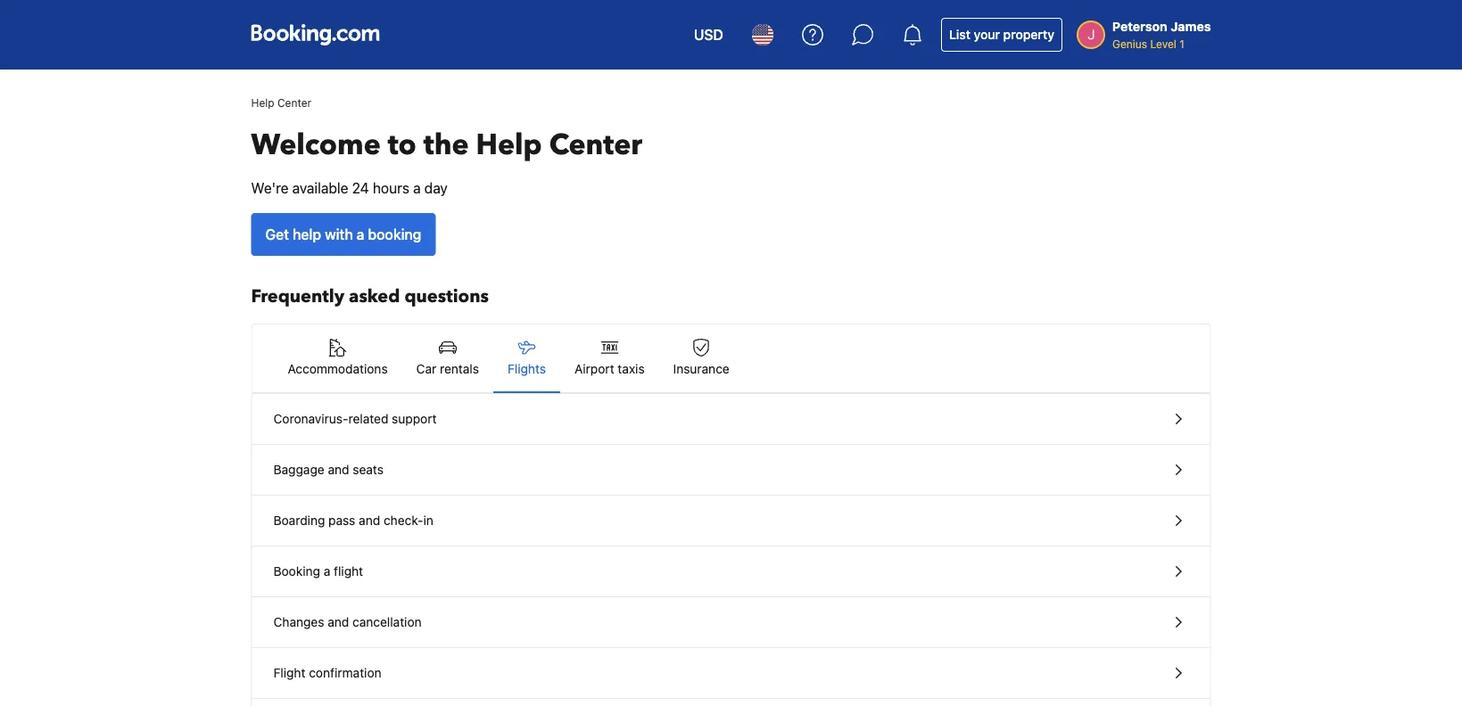 Task type: describe. For each thing, give the bounding box(es) containing it.
24
[[352, 180, 369, 197]]

accommodations button
[[274, 325, 402, 393]]

usd button
[[683, 13, 734, 56]]

available
[[292, 180, 348, 197]]

welcome to the help center
[[251, 126, 643, 165]]

boarding
[[274, 514, 325, 528]]

we're
[[251, 180, 289, 197]]

list
[[950, 27, 971, 42]]

booking
[[368, 226, 422, 243]]

property
[[1004, 27, 1055, 42]]

list your property
[[950, 27, 1055, 42]]

seats
[[353, 463, 384, 477]]

1 vertical spatial and
[[359, 514, 380, 528]]

tab list containing accommodations
[[252, 325, 1211, 394]]

booking a flight button
[[252, 547, 1211, 598]]

hours
[[373, 180, 410, 197]]

flight confirmation button
[[252, 649, 1211, 700]]

0 horizontal spatial a
[[324, 564, 331, 579]]

baggage
[[274, 463, 325, 477]]

frequently
[[251, 285, 345, 309]]

coronavirus-
[[274, 412, 349, 427]]

baggage and seats button
[[252, 445, 1211, 496]]

with
[[325, 226, 353, 243]]

taxis
[[618, 362, 645, 377]]

rentals
[[440, 362, 479, 377]]

0 vertical spatial center
[[278, 96, 312, 109]]

insurance
[[673, 362, 730, 377]]

welcome
[[251, 126, 381, 165]]

in
[[424, 514, 434, 528]]

1 horizontal spatial help
[[476, 126, 542, 165]]

flights button
[[494, 325, 560, 393]]

flight confirmation
[[274, 666, 382, 681]]

questions
[[405, 285, 489, 309]]

coronavirus-related support
[[274, 412, 437, 427]]

help center
[[251, 96, 312, 109]]

booking.com online hotel reservations image
[[251, 24, 380, 46]]

check-
[[384, 514, 424, 528]]

1
[[1180, 37, 1185, 50]]

insurance button
[[659, 325, 744, 393]]

genius
[[1113, 37, 1148, 50]]

peterson
[[1113, 19, 1168, 34]]

car rentals
[[416, 362, 479, 377]]

1 horizontal spatial a
[[357, 226, 365, 243]]

james
[[1171, 19, 1212, 34]]

changes and cancellation
[[274, 615, 422, 630]]

get
[[266, 226, 289, 243]]

help
[[293, 226, 321, 243]]



Task type: vqa. For each thing, say whether or not it's contained in the screenshot.
second by from right
no



Task type: locate. For each thing, give the bounding box(es) containing it.
a left day
[[413, 180, 421, 197]]

1 vertical spatial help
[[476, 126, 542, 165]]

help right the
[[476, 126, 542, 165]]

booking a flight
[[274, 564, 363, 579]]

0 vertical spatial a
[[413, 180, 421, 197]]

changes and cancellation button
[[252, 598, 1211, 649]]

and for seats
[[328, 463, 349, 477]]

confirmation
[[309, 666, 382, 681]]

0 horizontal spatial help
[[251, 96, 275, 109]]

pass
[[329, 514, 356, 528]]

and left seats
[[328, 463, 349, 477]]

booking
[[274, 564, 320, 579]]

and for cancellation
[[328, 615, 349, 630]]

and right changes
[[328, 615, 349, 630]]

help
[[251, 96, 275, 109], [476, 126, 542, 165]]

level
[[1151, 37, 1177, 50]]

1 vertical spatial center
[[549, 126, 643, 165]]

1 horizontal spatial center
[[549, 126, 643, 165]]

boarding pass and check-in
[[274, 514, 434, 528]]

a left flight
[[324, 564, 331, 579]]

tab list
[[252, 325, 1211, 394]]

a
[[413, 180, 421, 197], [357, 226, 365, 243], [324, 564, 331, 579]]

and inside button
[[328, 463, 349, 477]]

2 vertical spatial a
[[324, 564, 331, 579]]

list your property link
[[942, 18, 1063, 52]]

2 vertical spatial and
[[328, 615, 349, 630]]

flights
[[508, 362, 546, 377]]

to
[[388, 126, 417, 165]]

0 vertical spatial help
[[251, 96, 275, 109]]

day
[[425, 180, 448, 197]]

and right pass
[[359, 514, 380, 528]]

changes
[[274, 615, 324, 630]]

baggage and seats
[[274, 463, 384, 477]]

accommodations
[[288, 362, 388, 377]]

airport
[[575, 362, 615, 377]]

we're available 24 hours a day
[[251, 180, 448, 197]]

coronavirus-related support button
[[252, 394, 1211, 445]]

asked
[[349, 285, 400, 309]]

0 horizontal spatial center
[[278, 96, 312, 109]]

flight
[[334, 564, 363, 579]]

boarding pass and check-in button
[[252, 496, 1211, 547]]

related
[[348, 412, 389, 427]]

2 horizontal spatial a
[[413, 180, 421, 197]]

airport taxis button
[[560, 325, 659, 393]]

center
[[278, 96, 312, 109], [549, 126, 643, 165]]

get help with a booking
[[266, 226, 422, 243]]

and
[[328, 463, 349, 477], [359, 514, 380, 528], [328, 615, 349, 630]]

1 vertical spatial a
[[357, 226, 365, 243]]

usd
[[694, 26, 724, 43]]

0 vertical spatial and
[[328, 463, 349, 477]]

help up welcome
[[251, 96, 275, 109]]

support
[[392, 412, 437, 427]]

flight
[[274, 666, 306, 681]]

the
[[424, 126, 469, 165]]

airport taxis
[[575, 362, 645, 377]]

your
[[974, 27, 1000, 42]]

car
[[416, 362, 437, 377]]

cancellation
[[353, 615, 422, 630]]

get help with a booking button
[[251, 213, 436, 256]]

car rentals button
[[402, 325, 494, 393]]

peterson james genius level 1
[[1113, 19, 1212, 50]]

a right with
[[357, 226, 365, 243]]

frequently asked questions
[[251, 285, 489, 309]]



